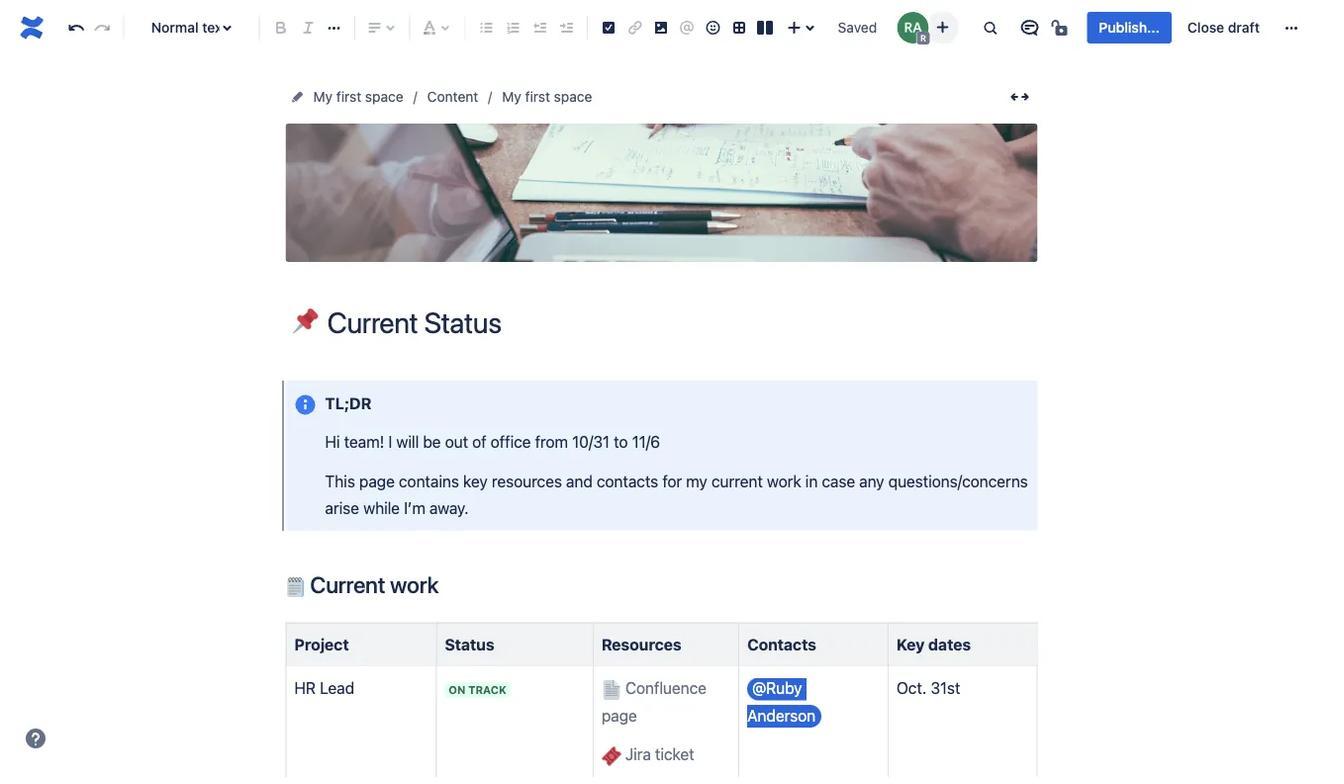 Task type: describe. For each thing, give the bounding box(es) containing it.
in
[[805, 472, 818, 491]]

bold ⌘b image
[[269, 16, 293, 40]]

panel info image
[[293, 393, 317, 417]]

normal text button
[[132, 6, 251, 49]]

layouts image
[[753, 16, 777, 40]]

close draft
[[1187, 19, 1260, 36]]

lead
[[320, 680, 354, 698]]

away.
[[430, 499, 469, 518]]

close draft button
[[1176, 12, 1272, 44]]

space for second my first space link from right
[[365, 89, 403, 105]]

more image
[[1280, 16, 1303, 40]]

any
[[859, 472, 884, 491]]

oct. 31st
[[896, 680, 960, 698]]

emoji image
[[701, 16, 725, 40]]

normal text
[[151, 19, 227, 36]]

content
[[427, 89, 478, 105]]

on track
[[449, 685, 506, 697]]

i'm
[[404, 499, 425, 518]]

i
[[388, 433, 392, 452]]

normal
[[151, 19, 199, 36]]

:pushpin: image
[[292, 309, 318, 334]]

draft
[[1228, 19, 1260, 36]]

update header image
[[596, 201, 727, 217]]

hr lead
[[294, 680, 354, 698]]

content link
[[427, 85, 478, 109]]

link image
[[623, 16, 647, 40]]

comment icon image
[[1018, 16, 1042, 40]]

office
[[491, 433, 531, 452]]

Give this page a title text field
[[327, 307, 1038, 339]]

close
[[1187, 19, 1224, 36]]

hi
[[325, 433, 340, 452]]

2 my first space from the left
[[502, 89, 592, 105]]

1 my first space from the left
[[313, 89, 403, 105]]

questions/concerns
[[888, 472, 1028, 491]]

this page contains key resources and contacts for my current work in case any questions/concerns arise while i'm away.
[[325, 472, 1032, 518]]

invite to edit image
[[931, 15, 954, 39]]

case
[[822, 472, 855, 491]]

resources
[[602, 636, 681, 654]]

move this page image
[[289, 89, 305, 105]]

work inside this page contains key resources and contacts for my current work in case any questions/concerns arise while i'm away.
[[767, 472, 801, 491]]

anderson
[[747, 707, 816, 726]]

tl;dr
[[325, 394, 371, 413]]

oct.
[[896, 680, 927, 698]]

hr
[[294, 680, 316, 698]]

10/31
[[572, 433, 610, 452]]

hi team! i will be out of office from 10/31 to 11/6
[[325, 433, 660, 452]]

31st
[[931, 680, 960, 698]]

text
[[202, 19, 227, 36]]

2 my first space link from the left
[[502, 85, 592, 109]]

key
[[896, 636, 925, 654]]

publish... button
[[1087, 12, 1172, 44]]

project
[[294, 636, 349, 654]]

italic ⌘i image
[[296, 16, 320, 40]]

contains
[[399, 472, 459, 491]]

update
[[596, 201, 640, 217]]

saved
[[838, 19, 877, 36]]

bullet list ⌘⇧8 image
[[475, 16, 498, 40]]

make page full-width image
[[1008, 85, 1032, 109]]

indent tab image
[[554, 16, 578, 40]]

current work
[[305, 572, 439, 599]]

and
[[566, 472, 593, 491]]

be
[[423, 433, 441, 452]]

will
[[396, 433, 419, 452]]

@ruby anderson
[[747, 680, 816, 726]]

page
[[359, 472, 395, 491]]

update header image button
[[590, 168, 733, 218]]



Task type: vqa. For each thing, say whether or not it's contained in the screenshot.
Hi team! I will be out of office from
no



Task type: locate. For each thing, give the bounding box(es) containing it.
team!
[[344, 433, 384, 452]]

0 horizontal spatial my first space link
[[313, 85, 403, 109]]

status
[[445, 636, 494, 654]]

work left in
[[767, 472, 801, 491]]

:notepad_spiral: image
[[286, 578, 305, 598], [286, 578, 305, 598]]

first
[[336, 89, 361, 105], [525, 89, 550, 105]]

space
[[365, 89, 403, 105], [554, 89, 592, 105]]

to
[[614, 433, 628, 452]]

first down outdent ⇧tab icon
[[525, 89, 550, 105]]

Main content area, start typing to enter text. text field
[[274, 381, 1050, 779]]

find and replace image
[[978, 16, 1002, 40]]

dates
[[928, 636, 971, 654]]

0 horizontal spatial my
[[313, 89, 333, 105]]

redo ⌘⇧z image
[[90, 16, 114, 40]]

1 my from the left
[[313, 89, 333, 105]]

no restrictions image
[[1049, 16, 1073, 40]]

my first space
[[313, 89, 403, 105], [502, 89, 592, 105]]

work right current
[[390, 572, 439, 599]]

undo ⌘z image
[[64, 16, 88, 40]]

first right move this page icon
[[336, 89, 361, 105]]

1 horizontal spatial space
[[554, 89, 592, 105]]

mention image
[[675, 16, 699, 40]]

contacts
[[747, 636, 816, 654]]

first for 2nd my first space link from the left
[[525, 89, 550, 105]]

my first space link
[[313, 85, 403, 109], [502, 85, 592, 109]]

space down indent tab icon
[[554, 89, 592, 105]]

first for second my first space link from right
[[336, 89, 361, 105]]

current
[[711, 472, 763, 491]]

for
[[662, 472, 682, 491]]

1 first from the left
[[336, 89, 361, 105]]

of
[[472, 433, 487, 452]]

2 space from the left
[[554, 89, 592, 105]]

0 horizontal spatial space
[[365, 89, 403, 105]]

image
[[690, 201, 727, 217]]

:tickets: image
[[602, 747, 621, 767], [602, 747, 621, 767]]

my right move this page icon
[[313, 89, 333, 105]]

contacts
[[597, 472, 658, 491]]

header
[[644, 201, 687, 217]]

table image
[[727, 16, 751, 40]]

space for 2nd my first space link from the left
[[554, 89, 592, 105]]

2 first from the left
[[525, 89, 550, 105]]

my first space link down outdent ⇧tab icon
[[502, 85, 592, 109]]

key
[[463, 472, 488, 491]]

my first space link right move this page icon
[[313, 85, 403, 109]]

my first space right move this page icon
[[313, 89, 403, 105]]

1 vertical spatial work
[[390, 572, 439, 599]]

resources
[[492, 472, 562, 491]]

numbered list ⌘⇧7 image
[[501, 16, 525, 40]]

my first space down outdent ⇧tab icon
[[502, 89, 592, 105]]

help image
[[24, 727, 48, 751]]

2 my from the left
[[502, 89, 521, 105]]

on
[[449, 685, 466, 697]]

1 horizontal spatial my first space
[[502, 89, 592, 105]]

add image, video, or file image
[[649, 16, 673, 40]]

0 horizontal spatial first
[[336, 89, 361, 105]]

my right content at the left top
[[502, 89, 521, 105]]

1 horizontal spatial first
[[525, 89, 550, 105]]

space left content at the left top
[[365, 89, 403, 105]]

ruby anderson image
[[897, 12, 929, 44]]

1 space from the left
[[365, 89, 403, 105]]

@ruby
[[752, 680, 802, 698]]

1 horizontal spatial my
[[502, 89, 521, 105]]

publish...
[[1099, 19, 1160, 36]]

more formatting image
[[322, 16, 346, 40]]

1 my first space link from the left
[[313, 85, 403, 109]]

while
[[363, 499, 400, 518]]

1 horizontal spatial my first space link
[[502, 85, 592, 109]]

outdent ⇧tab image
[[528, 16, 551, 40]]

this
[[325, 472, 355, 491]]

action item image
[[597, 16, 621, 40]]

:pushpin: image
[[292, 309, 318, 334]]

0 horizontal spatial my first space
[[313, 89, 403, 105]]

my
[[686, 472, 707, 491]]

track
[[468, 685, 506, 697]]

confluence image
[[16, 12, 48, 44], [16, 12, 48, 44]]

key dates
[[896, 636, 971, 654]]

work
[[767, 472, 801, 491], [390, 572, 439, 599]]

out
[[445, 433, 468, 452]]

11/6
[[632, 433, 660, 452]]

current
[[310, 572, 385, 599]]

:page_facing_up: image
[[602, 681, 621, 701], [602, 681, 621, 701]]

0 vertical spatial work
[[767, 472, 801, 491]]

my for 2nd my first space link from the left
[[502, 89, 521, 105]]

arise
[[325, 499, 359, 518]]

from
[[535, 433, 568, 452]]

my
[[313, 89, 333, 105], [502, 89, 521, 105]]

0 horizontal spatial work
[[390, 572, 439, 599]]

1 horizontal spatial work
[[767, 472, 801, 491]]

my for second my first space link from right
[[313, 89, 333, 105]]



